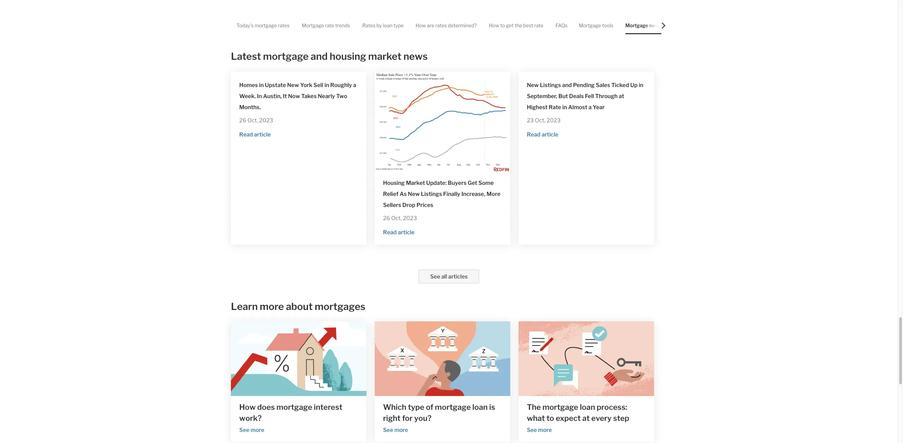 Task type: locate. For each thing, give the bounding box(es) containing it.
0 vertical spatial and
[[311, 50, 328, 62]]

1 horizontal spatial 2023
[[403, 215, 417, 222]]

fell
[[585, 93, 594, 99]]

mortgage right today's
[[255, 22, 277, 28]]

to left "get"
[[500, 22, 505, 28]]

2 horizontal spatial 2023
[[547, 117, 561, 124]]

how left are
[[416, 22, 426, 28]]

see for the mortgage loan process: what to expect at every step
[[527, 427, 537, 434]]

1 horizontal spatial type
[[408, 403, 425, 412]]

2 horizontal spatial read article
[[527, 131, 559, 138]]

see down right
[[383, 427, 393, 434]]

read
[[239, 131, 253, 138], [527, 131, 541, 138], [383, 229, 397, 236]]

0 horizontal spatial at
[[583, 414, 590, 423]]

2 horizontal spatial how
[[489, 22, 499, 28]]

0 vertical spatial to
[[500, 22, 505, 28]]

0 horizontal spatial read
[[239, 131, 253, 138]]

1 horizontal spatial 26
[[383, 215, 390, 222]]

1 horizontal spatial listings
[[540, 82, 561, 88]]

1 vertical spatial 26 oct, 2023
[[383, 215, 417, 222]]

finally
[[443, 191, 460, 197]]

2023 for months.
[[259, 117, 273, 124]]

loan inside the mortgage loan process: what to expect at every step
[[580, 403, 595, 412]]

mortgage for the
[[543, 403, 579, 412]]

article down the "23 oct, 2023"
[[542, 131, 559, 138]]

how to get the best rate
[[489, 22, 544, 28]]

in right rate
[[563, 104, 567, 110]]

2023 down "drop"
[[403, 215, 417, 222]]

rates for are
[[435, 22, 447, 28]]

2023 down rate
[[547, 117, 561, 124]]

oct, down sellers at the left of page
[[391, 215, 402, 222]]

2 horizontal spatial mortgage
[[626, 22, 648, 28]]

news
[[649, 22, 662, 28], [404, 50, 428, 62]]

mortgage left trends
[[302, 22, 324, 28]]

type up you?
[[408, 403, 425, 412]]

more down for at the bottom left of page
[[394, 427, 408, 434]]

2 mortgage from the left
[[579, 22, 601, 28]]

0 horizontal spatial mortgage
[[302, 22, 324, 28]]

and up sell
[[311, 50, 328, 62]]

york
[[300, 82, 312, 88]]

0 horizontal spatial article
[[254, 131, 271, 138]]

type inside the which type of mortgage loan is right for you?
[[408, 403, 425, 412]]

how up work?
[[239, 403, 256, 412]]

26 oct, 2023 for housing market update: buyers get some relief as new listings finally increase, more sellers drop prices
[[383, 215, 417, 222]]

a inside new listings and pending sales ticked up in september, but deals fell through at highest rate in almost a year
[[589, 104, 592, 110]]

how left "get"
[[489, 22, 499, 28]]

read down 23
[[527, 131, 541, 138]]

mortgage for latest
[[263, 50, 309, 62]]

1 horizontal spatial mortgage
[[579, 22, 601, 28]]

see more for the mortgage loan process: what to expect at every step
[[527, 427, 552, 434]]

drop
[[403, 202, 415, 208]]

0 horizontal spatial oct,
[[248, 117, 258, 124]]

2 rates from the left
[[435, 22, 447, 28]]

1 vertical spatial 26
[[383, 215, 390, 222]]

26 oct, 2023
[[239, 117, 273, 124], [383, 215, 417, 222]]

what
[[527, 414, 545, 423]]

mortgage news
[[626, 22, 662, 28]]

2 horizontal spatial oct,
[[535, 117, 546, 124]]

rate
[[549, 104, 561, 110]]

rate right best
[[534, 22, 544, 28]]

1 vertical spatial to
[[547, 414, 554, 423]]

to inside the mortgage loan process: what to expect at every step
[[547, 414, 554, 423]]

listings down update:
[[421, 191, 442, 197]]

1 horizontal spatial oct,
[[391, 215, 402, 222]]

0 horizontal spatial 2023
[[259, 117, 273, 124]]

see more down work?
[[239, 427, 264, 434]]

1 horizontal spatial rates
[[435, 22, 447, 28]]

at left every
[[583, 414, 590, 423]]

and inside new listings and pending sales ticked up in september, but deals fell through at highest rate in almost a year
[[562, 82, 572, 88]]

more down work?
[[251, 427, 264, 434]]

26 oct, 2023 down sellers at the left of page
[[383, 215, 417, 222]]

mortgage tools
[[579, 22, 614, 28]]

1 horizontal spatial and
[[562, 82, 572, 88]]

mortgage up upstate
[[263, 50, 309, 62]]

1 horizontal spatial loan
[[473, 403, 488, 412]]

how inside how does mortgage interest work?
[[239, 403, 256, 412]]

2023 down the months.
[[259, 117, 273, 124]]

3 mortgage from the left
[[626, 22, 648, 28]]

article
[[254, 131, 271, 138], [542, 131, 559, 138], [398, 229, 415, 236]]

mortgage inside the mortgage loan process: what to expect at every step
[[543, 403, 579, 412]]

1 horizontal spatial a
[[589, 104, 592, 110]]

market
[[406, 180, 425, 186]]

oct, for new listings and pending sales ticked up in september, but deals fell through at highest rate in almost a year
[[535, 117, 546, 124]]

see left all
[[430, 273, 440, 280]]

26 for housing market update: buyers get some relief as new listings finally increase, more sellers drop prices
[[383, 215, 390, 222]]

best
[[523, 22, 533, 28]]

which type of mortgage loan is right for you? link
[[383, 402, 502, 424]]

more down what
[[538, 427, 552, 434]]

read down the months.
[[239, 131, 253, 138]]

see down work?
[[239, 427, 250, 434]]

a left year
[[589, 104, 592, 110]]

oct, right 23
[[535, 117, 546, 124]]

1 horizontal spatial rate
[[534, 22, 544, 28]]

1 horizontal spatial how
[[416, 22, 426, 28]]

listings up the september,
[[540, 82, 561, 88]]

and up but
[[562, 82, 572, 88]]

homes in upstate new york sell in roughly a week. in austin, it now takes nearly two months. link
[[239, 80, 358, 113]]

0 horizontal spatial type
[[394, 22, 404, 28]]

loan up every
[[580, 403, 595, 412]]

rate left trends
[[325, 22, 334, 28]]

more for the
[[538, 427, 552, 434]]

deals
[[569, 93, 584, 99]]

1 horizontal spatial to
[[547, 414, 554, 423]]

new
[[287, 82, 299, 88], [527, 82, 539, 88], [408, 191, 420, 197]]

0 horizontal spatial how
[[239, 403, 256, 412]]

at down ticked
[[619, 93, 624, 99]]

see more down what
[[527, 427, 552, 434]]

0 horizontal spatial see more
[[239, 427, 264, 434]]

how are rates determined?
[[416, 22, 477, 28]]

1 vertical spatial a
[[589, 104, 592, 110]]

listings inside housing market update: buyers get some relief as new listings finally increase, more sellers drop prices
[[421, 191, 442, 197]]

2 horizontal spatial loan
[[580, 403, 595, 412]]

today's mortgage rates link
[[237, 17, 290, 34]]

2023 for almost
[[547, 117, 561, 124]]

26
[[239, 117, 246, 124], [383, 215, 390, 222]]

0 vertical spatial a
[[353, 82, 356, 88]]

in
[[259, 82, 264, 88], [325, 82, 329, 88], [639, 82, 644, 88], [563, 104, 567, 110]]

1 rates from the left
[[278, 22, 290, 28]]

0 vertical spatial 26 oct, 2023
[[239, 117, 273, 124]]

and for listings
[[562, 82, 572, 88]]

0 horizontal spatial listings
[[421, 191, 442, 197]]

housing market update: buyers get some relief as new listings finally increase, more sellers drop prices
[[383, 180, 501, 208]]

rates
[[362, 22, 376, 28]]

mortgage right the of
[[435, 403, 471, 412]]

how for how does mortgage interest work?
[[239, 403, 256, 412]]

homes
[[239, 82, 258, 88]]

a right roughly
[[353, 82, 356, 88]]

how
[[416, 22, 426, 28], [489, 22, 499, 28], [239, 403, 256, 412]]

read article down the months.
[[239, 131, 271, 138]]

rates for mortgage
[[278, 22, 290, 28]]

loan for the
[[580, 403, 595, 412]]

read article down sellers at the left of page
[[383, 229, 415, 236]]

oct, down the months.
[[248, 117, 258, 124]]

2 horizontal spatial see more
[[527, 427, 552, 434]]

the mortgage loan process: what to expect at every step
[[527, 403, 629, 423]]

new right as
[[408, 191, 420, 197]]

23 oct, 2023
[[527, 117, 561, 124]]

type
[[394, 22, 404, 28], [408, 403, 425, 412]]

1 vertical spatial news
[[404, 50, 428, 62]]

at inside the mortgage loan process: what to expect at every step
[[583, 414, 590, 423]]

article down "drop"
[[398, 229, 415, 236]]

loan left the is
[[473, 403, 488, 412]]

mortgage for mortgage tools
[[579, 22, 601, 28]]

more for which
[[394, 427, 408, 434]]

new up "now"
[[287, 82, 299, 88]]

see for how does mortgage interest work?
[[239, 427, 250, 434]]

1 horizontal spatial news
[[649, 22, 662, 28]]

up
[[630, 82, 638, 88]]

0 vertical spatial 26
[[239, 117, 246, 124]]

1 vertical spatial type
[[408, 403, 425, 412]]

mortgage inside how does mortgage interest work?
[[277, 403, 312, 412]]

article down the months.
[[254, 131, 271, 138]]

1 horizontal spatial 26 oct, 2023
[[383, 215, 417, 222]]

interest
[[314, 403, 343, 412]]

get
[[468, 180, 477, 186]]

takes
[[301, 93, 317, 99]]

1 vertical spatial listings
[[421, 191, 442, 197]]

mortgage right does
[[277, 403, 312, 412]]

0 vertical spatial at
[[619, 93, 624, 99]]

26 oct, 2023 down the months.
[[239, 117, 273, 124]]

get
[[506, 22, 514, 28]]

0 horizontal spatial 26
[[239, 117, 246, 124]]

see
[[430, 273, 440, 280], [239, 427, 250, 434], [383, 427, 393, 434], [527, 427, 537, 434]]

see down what
[[527, 427, 537, 434]]

1 horizontal spatial at
[[619, 93, 624, 99]]

latest
[[231, 50, 261, 62]]

article for 23 oct, 2023
[[542, 131, 559, 138]]

a
[[353, 82, 356, 88], [589, 104, 592, 110]]

more
[[260, 301, 284, 313], [251, 427, 264, 434], [394, 427, 408, 434], [538, 427, 552, 434]]

0 horizontal spatial and
[[311, 50, 328, 62]]

2 horizontal spatial article
[[542, 131, 559, 138]]

0 vertical spatial news
[[649, 22, 662, 28]]

in right up
[[639, 82, 644, 88]]

step
[[613, 414, 629, 423]]

process:
[[597, 403, 628, 412]]

0 horizontal spatial rates
[[278, 22, 290, 28]]

0 horizontal spatial new
[[287, 82, 299, 88]]

1 horizontal spatial new
[[408, 191, 420, 197]]

to right what
[[547, 414, 554, 423]]

0 vertical spatial listings
[[540, 82, 561, 88]]

new listings and pending sales ticked up in september, but deals fell through at highest rate in almost a year
[[527, 82, 644, 110]]

1 horizontal spatial see more
[[383, 427, 408, 434]]

2 horizontal spatial new
[[527, 82, 539, 88]]

the mortgage loan process: what to expect at every step link
[[527, 402, 646, 424]]

1 mortgage from the left
[[302, 22, 324, 28]]

how does mortgage interest work? link
[[239, 402, 358, 424]]

1 vertical spatial and
[[562, 82, 572, 88]]

at inside new listings and pending sales ticked up in september, but deals fell through at highest rate in almost a year
[[619, 93, 624, 99]]

0 horizontal spatial 26 oct, 2023
[[239, 117, 273, 124]]

rate
[[325, 22, 334, 28], [534, 22, 544, 28]]

new up the september,
[[527, 82, 539, 88]]

read for 26
[[239, 131, 253, 138]]

0 horizontal spatial read article
[[239, 131, 271, 138]]

read article for 23
[[527, 131, 559, 138]]

two
[[336, 93, 347, 99]]

loan right by
[[383, 22, 393, 28]]

26 down sellers at the left of page
[[383, 215, 390, 222]]

1 vertical spatial at
[[583, 414, 590, 423]]

mortgage left next image
[[626, 22, 648, 28]]

26 down the months.
[[239, 117, 246, 124]]

mortgage for mortgage rate trends
[[302, 22, 324, 28]]

mortgages
[[315, 301, 366, 313]]

type right by
[[394, 22, 404, 28]]

26 for homes in upstate new york sell in roughly a week. in austin, it now takes nearly two months.
[[239, 117, 246, 124]]

mortgage
[[302, 22, 324, 28], [579, 22, 601, 28], [626, 22, 648, 28]]

0 horizontal spatial loan
[[383, 22, 393, 28]]

mortgage up the expect
[[543, 403, 579, 412]]

see more down right
[[383, 427, 408, 434]]

read article down the "23 oct, 2023"
[[527, 131, 559, 138]]

0 horizontal spatial a
[[353, 82, 356, 88]]

2 horizontal spatial read
[[527, 131, 541, 138]]

now
[[288, 93, 300, 99]]

0 horizontal spatial rate
[[325, 22, 334, 28]]

mortgage left tools
[[579, 22, 601, 28]]

read down sellers at the left of page
[[383, 229, 397, 236]]

for
[[402, 414, 413, 423]]

expect
[[556, 414, 581, 423]]

news inside mortgage news link
[[649, 22, 662, 28]]

read article
[[239, 131, 271, 138], [527, 131, 559, 138], [383, 229, 415, 236]]



Task type: vqa. For each thing, say whether or not it's contained in the screenshot.
the topmost the Year
no



Task type: describe. For each thing, give the bounding box(es) containing it.
0 vertical spatial type
[[394, 22, 404, 28]]

next image
[[661, 22, 667, 29]]

sellers
[[383, 202, 401, 208]]

update:
[[426, 180, 447, 186]]

rates by loan type
[[362, 22, 404, 28]]

tools
[[602, 22, 614, 28]]

1 horizontal spatial read
[[383, 229, 397, 236]]

all
[[441, 273, 447, 280]]

in up in
[[259, 82, 264, 88]]

week.
[[239, 93, 256, 99]]

faqs
[[556, 22, 568, 28]]

trends
[[335, 22, 350, 28]]

relief
[[383, 191, 399, 197]]

pending
[[573, 82, 595, 88]]

new inside new listings and pending sales ticked up in september, but deals fell through at highest rate in almost a year
[[527, 82, 539, 88]]

as
[[400, 191, 407, 197]]

of
[[426, 403, 434, 412]]

more
[[487, 191, 501, 197]]

mortgage inside the which type of mortgage loan is right for you?
[[435, 403, 471, 412]]

read article for 26
[[239, 131, 271, 138]]

it
[[283, 93, 287, 99]]

ticked
[[612, 82, 629, 88]]

1 horizontal spatial read article
[[383, 229, 415, 236]]

article for 26 oct, 2023
[[254, 131, 271, 138]]

increase,
[[462, 191, 486, 197]]

year
[[593, 104, 605, 110]]

roughly
[[330, 82, 352, 88]]

how for how are rates determined?
[[416, 22, 426, 28]]

right
[[383, 414, 401, 423]]

oct, for housing market update: buyers get some relief as new listings finally increase, more sellers drop prices
[[391, 215, 402, 222]]

listings inside new listings and pending sales ticked up in september, but deals fell through at highest rate in almost a year
[[540, 82, 561, 88]]

by
[[377, 22, 382, 28]]

upstate
[[265, 82, 286, 88]]

today's
[[237, 22, 254, 28]]

0 horizontal spatial to
[[500, 22, 505, 28]]

homes in upstate new york sell in roughly a week. in austin, it now takes nearly two months.
[[239, 82, 356, 110]]

you?
[[414, 414, 432, 423]]

see all articles button
[[419, 270, 479, 284]]

austin,
[[263, 93, 282, 99]]

september,
[[527, 93, 557, 99]]

in
[[257, 93, 262, 99]]

market
[[368, 50, 402, 62]]

see for which type of mortgage loan is right for you?
[[383, 427, 393, 434]]

new inside the homes in upstate new york sell in roughly a week. in austin, it now takes nearly two months.
[[287, 82, 299, 88]]

but
[[559, 93, 568, 99]]

months.
[[239, 104, 261, 110]]

nearly
[[318, 93, 335, 99]]

sales
[[596, 82, 610, 88]]

is
[[489, 403, 495, 412]]

learn more about mortgages
[[231, 301, 366, 313]]

rates by loan type link
[[362, 17, 404, 34]]

how are rates determined? link
[[416, 17, 477, 34]]

and for mortgage
[[311, 50, 328, 62]]

highest
[[527, 104, 548, 110]]

new inside housing market update: buyers get some relief as new listings finally increase, more sellers drop prices
[[408, 191, 420, 197]]

more right learn
[[260, 301, 284, 313]]

how for how to get the best rate
[[489, 22, 499, 28]]

prices
[[417, 202, 433, 208]]

the
[[515, 22, 522, 28]]

buyers
[[448, 180, 467, 186]]

1 rate from the left
[[325, 22, 334, 28]]

almost
[[568, 104, 588, 110]]

which
[[383, 403, 406, 412]]

mortgage for today's
[[255, 22, 277, 28]]

read for 23
[[527, 131, 541, 138]]

0 horizontal spatial news
[[404, 50, 428, 62]]

mortgage rate trends
[[302, 22, 350, 28]]

learn
[[231, 301, 258, 313]]

in right sell
[[325, 82, 329, 88]]

oct, for homes in upstate new york sell in roughly a week. in austin, it now takes nearly two months.
[[248, 117, 258, 124]]

see all articles
[[430, 273, 468, 280]]

see inside button
[[430, 273, 440, 280]]

1 horizontal spatial article
[[398, 229, 415, 236]]

26 oct, 2023 for homes in upstate new york sell in roughly a week. in austin, it now takes nearly two months.
[[239, 117, 273, 124]]

does
[[257, 403, 275, 412]]

which type of mortgage loan is right for you?
[[383, 403, 495, 423]]

latest mortgage and housing market news
[[231, 50, 428, 62]]

today's mortgage rates
[[237, 22, 290, 28]]

every
[[592, 414, 612, 423]]

mortgage rate trends link
[[302, 17, 350, 34]]

mortgage tools link
[[579, 17, 614, 34]]

the
[[527, 403, 541, 412]]

loan for rates
[[383, 22, 393, 28]]

sell
[[314, 82, 323, 88]]

loan inside the which type of mortgage loan is right for you?
[[473, 403, 488, 412]]

how does mortgage interest work?
[[239, 403, 343, 423]]

through
[[595, 93, 618, 99]]

a inside the homes in upstate new york sell in roughly a week. in austin, it now takes nearly two months.
[[353, 82, 356, 88]]

articles
[[448, 273, 468, 280]]

2 rate from the left
[[534, 22, 544, 28]]

some
[[479, 180, 494, 186]]

more for how
[[251, 427, 264, 434]]

are
[[427, 22, 434, 28]]

23
[[527, 117, 534, 124]]

mortgage for mortgage news
[[626, 22, 648, 28]]

work?
[[239, 414, 262, 423]]

new listings and pending sales ticked up in september, but deals fell through at highest rate in almost a year link
[[527, 80, 646, 113]]

mortgage news link
[[626, 17, 662, 34]]

faqs link
[[556, 17, 568, 34]]

how to get the best rate link
[[489, 17, 544, 34]]

housing
[[383, 180, 405, 186]]

about
[[286, 301, 313, 313]]

see more for which type of mortgage loan is right for you?
[[383, 427, 408, 434]]

see more for how does mortgage interest work?
[[239, 427, 264, 434]]



